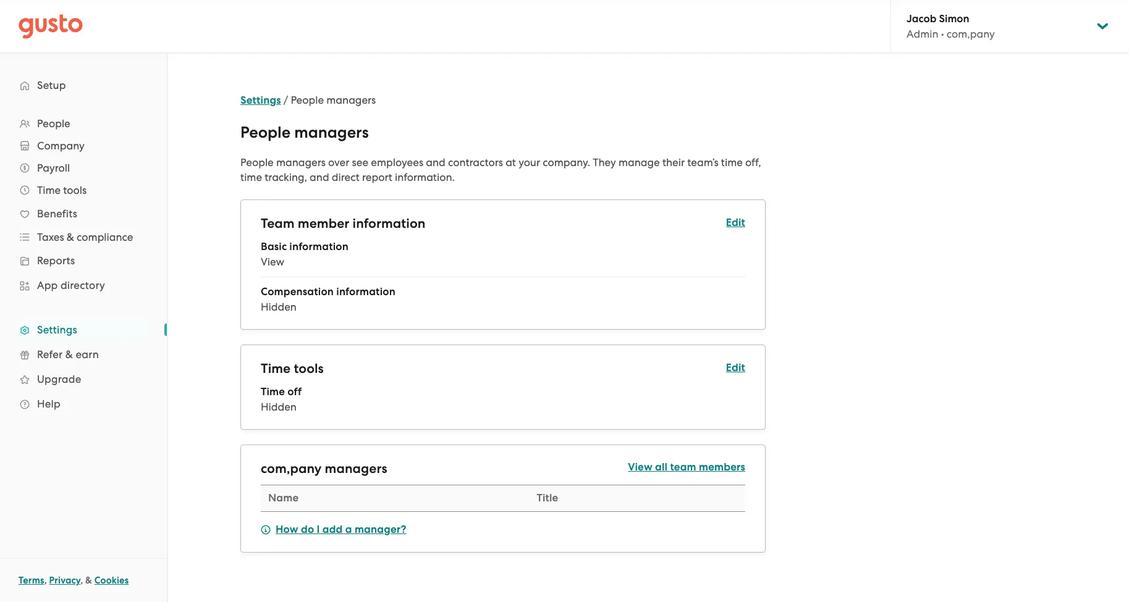 Task type: vqa. For each thing, say whether or not it's contained in the screenshot.
member
yes



Task type: describe. For each thing, give the bounding box(es) containing it.
a
[[345, 523, 352, 536]]

employees
[[371, 156, 423, 169]]

tools inside group
[[294, 361, 324, 377]]

com,pany managers group
[[261, 460, 745, 538]]

privacy link
[[49, 575, 80, 586]]

see
[[352, 156, 368, 169]]

all
[[655, 461, 668, 474]]

i
[[317, 523, 320, 536]]

manage
[[619, 156, 660, 169]]

time tools group
[[261, 360, 745, 415]]

help link
[[12, 393, 154, 415]]

information for compensation information
[[336, 286, 395, 298]]

simon
[[939, 12, 969, 25]]

basic information view
[[261, 240, 349, 268]]

payroll
[[37, 162, 70, 174]]

people managers over see employees and contractors at your company. they manage their team's time off, time tracking, and direct report information. group
[[240, 155, 766, 185]]

compensation information element
[[261, 285, 745, 315]]

company.
[[543, 156, 590, 169]]

edit for team member information
[[726, 216, 745, 229]]

people for people managers over see employees and contractors at your company. they manage their team's time off, time tracking, and direct report information.
[[240, 156, 274, 169]]

do
[[301, 523, 314, 536]]

•
[[941, 28, 944, 40]]

over
[[328, 156, 349, 169]]

edit link for team member information
[[726, 216, 745, 229]]

refer & earn
[[37, 349, 99, 361]]

payroll button
[[12, 157, 154, 179]]

edit link for time tools
[[726, 362, 745, 374]]

compliance
[[77, 231, 133, 243]]

cookies button
[[94, 573, 129, 588]]

people for people managers
[[240, 123, 291, 142]]

manager?
[[355, 523, 406, 536]]

tracking,
[[265, 171, 307, 184]]

settings / people managers
[[240, 94, 376, 107]]

1 horizontal spatial settings link
[[240, 94, 281, 107]]

company button
[[12, 135, 154, 157]]

basic
[[261, 240, 287, 253]]

settings for settings / people managers
[[240, 94, 281, 107]]

view inside view all team members link
[[628, 461, 652, 474]]

gusto navigation element
[[0, 53, 167, 436]]

benefits
[[37, 208, 77, 220]]

tools inside dropdown button
[[63, 184, 87, 197]]

how do i add a manager? button
[[261, 523, 406, 538]]

team
[[261, 216, 295, 232]]

direct
[[332, 171, 360, 184]]

time inside dropdown button
[[37, 184, 61, 197]]

members
[[699, 461, 745, 474]]

managers for com,pany managers
[[325, 461, 387, 477]]

jacob
[[907, 12, 936, 25]]

view inside basic information view
[[261, 256, 284, 268]]

/
[[283, 94, 288, 106]]

setup link
[[12, 74, 154, 96]]

basic information element
[[261, 240, 745, 277]]

reports
[[37, 255, 75, 267]]

managers for people managers
[[294, 123, 369, 142]]

help
[[37, 398, 61, 410]]

settings for settings
[[37, 324, 77, 336]]

people managers over see employees and contractors at your company. they manage their team's time off, time tracking, and direct report information.
[[240, 156, 761, 184]]

at
[[506, 156, 516, 169]]

how
[[276, 523, 298, 536]]

2 , from the left
[[80, 575, 83, 586]]

hidden for time tools
[[261, 401, 297, 413]]

0 vertical spatial time
[[721, 156, 743, 169]]

taxes & compliance
[[37, 231, 133, 243]]

off
[[288, 386, 302, 399]]

list for team member information "group"
[[261, 240, 745, 315]]

1 , from the left
[[44, 575, 47, 586]]

1 vertical spatial time
[[261, 361, 291, 377]]

terms
[[19, 575, 44, 586]]

report
[[362, 171, 392, 184]]

benefits link
[[12, 203, 154, 225]]

1 vertical spatial time
[[240, 171, 262, 184]]

add
[[322, 523, 343, 536]]

team's
[[687, 156, 718, 169]]

& for compliance
[[67, 231, 74, 243]]



Task type: locate. For each thing, give the bounding box(es) containing it.
0 vertical spatial edit
[[726, 216, 745, 229]]

compensation
[[261, 286, 334, 298]]

edit inside the time tools group
[[726, 362, 745, 374]]

information.
[[395, 171, 455, 184]]

managers up tracking,
[[276, 156, 326, 169]]

1 vertical spatial view
[[628, 461, 652, 474]]

0 horizontal spatial and
[[310, 171, 329, 184]]

upgrade
[[37, 373, 81, 386]]

list containing basic information
[[261, 240, 745, 315]]

2 hidden from the top
[[261, 401, 297, 413]]

managers
[[326, 94, 376, 106], [294, 123, 369, 142], [276, 156, 326, 169], [325, 461, 387, 477]]

1 vertical spatial settings link
[[12, 319, 154, 341]]

app
[[37, 279, 58, 292]]

people right / at the left top of the page
[[291, 94, 324, 106]]

com,pany up name
[[261, 461, 322, 477]]

view
[[261, 256, 284, 268], [628, 461, 652, 474]]

and down over
[[310, 171, 329, 184]]

0 vertical spatial settings
[[240, 94, 281, 107]]

your
[[519, 156, 540, 169]]

their
[[662, 156, 685, 169]]

company
[[37, 140, 84, 152]]

time
[[37, 184, 61, 197], [261, 361, 291, 377], [261, 386, 285, 399]]

view down 'basic'
[[261, 256, 284, 268]]

privacy
[[49, 575, 80, 586]]

,
[[44, 575, 47, 586], [80, 575, 83, 586]]

hidden inside compensation information hidden
[[261, 301, 297, 313]]

& left the "earn"
[[65, 349, 73, 361]]

time left off
[[261, 386, 285, 399]]

edit link inside the time tools group
[[726, 362, 745, 374]]

0 horizontal spatial settings link
[[12, 319, 154, 341]]

taxes
[[37, 231, 64, 243]]

0 horizontal spatial settings
[[37, 324, 77, 336]]

1 vertical spatial com,pany
[[261, 461, 322, 477]]

hidden inside time off hidden
[[261, 401, 297, 413]]

admin
[[907, 28, 938, 40]]

settings link up refer & earn link
[[12, 319, 154, 341]]

hidden down off
[[261, 401, 297, 413]]

hidden for basic information
[[261, 301, 297, 313]]

1 vertical spatial hidden
[[261, 401, 297, 413]]

directory
[[60, 279, 105, 292]]

1 vertical spatial tools
[[294, 361, 324, 377]]

people button
[[12, 112, 154, 135]]

refer & earn link
[[12, 344, 154, 366]]

terms link
[[19, 575, 44, 586]]

0 vertical spatial &
[[67, 231, 74, 243]]

settings
[[240, 94, 281, 107], [37, 324, 77, 336]]

team
[[670, 461, 696, 474]]

list for gusto navigation element
[[0, 112, 167, 417]]

0 horizontal spatial tools
[[63, 184, 87, 197]]

0 vertical spatial time
[[37, 184, 61, 197]]

1 vertical spatial and
[[310, 171, 329, 184]]

1 horizontal spatial settings
[[240, 94, 281, 107]]

time tools inside the time tools group
[[261, 361, 324, 377]]

edit
[[726, 216, 745, 229], [726, 362, 745, 374]]

time tools
[[37, 184, 87, 197], [261, 361, 324, 377]]

people up tracking,
[[240, 156, 274, 169]]

refer
[[37, 349, 63, 361]]

team member information
[[261, 216, 425, 232]]

1 horizontal spatial ,
[[80, 575, 83, 586]]

0 horizontal spatial ,
[[44, 575, 47, 586]]

jacob simon admin • com,pany
[[907, 12, 995, 40]]

0 horizontal spatial com,pany
[[261, 461, 322, 477]]

1 horizontal spatial time tools
[[261, 361, 324, 377]]

time left off, at the right top of the page
[[721, 156, 743, 169]]

managers inside people managers over see employees and contractors at your company. they manage their team's time off, time tracking, and direct report information.
[[276, 156, 326, 169]]

1 vertical spatial time tools
[[261, 361, 324, 377]]

2 edit from the top
[[726, 362, 745, 374]]

off,
[[745, 156, 761, 169]]

edit for time tools
[[726, 362, 745, 374]]

tools up off
[[294, 361, 324, 377]]

team member information group
[[261, 215, 745, 315]]

earn
[[76, 349, 99, 361]]

com,pany inside 'group'
[[261, 461, 322, 477]]

2 vertical spatial &
[[85, 575, 92, 586]]

com,pany inside jacob simon admin • com,pany
[[947, 28, 995, 40]]

0 horizontal spatial time
[[240, 171, 262, 184]]

people for people
[[37, 117, 70, 130]]

0 vertical spatial information
[[353, 216, 425, 232]]

setup
[[37, 79, 66, 91]]

& right taxes
[[67, 231, 74, 243]]

people up company
[[37, 117, 70, 130]]

cookies
[[94, 575, 129, 586]]

managers for people managers over see employees and contractors at your company. they manage their team's time off, time tracking, and direct report information.
[[276, 156, 326, 169]]

settings link inside gusto navigation element
[[12, 319, 154, 341]]

0 vertical spatial and
[[426, 156, 445, 169]]

& for earn
[[65, 349, 73, 361]]

managers up people managers
[[326, 94, 376, 106]]

managers up over
[[294, 123, 369, 142]]

information inside basic information view
[[289, 240, 349, 253]]

time tools up off
[[261, 361, 324, 377]]

1 edit link from the top
[[726, 216, 745, 229]]

0 vertical spatial time tools
[[37, 184, 87, 197]]

edit link
[[726, 216, 745, 229], [726, 362, 745, 374]]

time off element
[[261, 385, 745, 415]]

time left tracking,
[[240, 171, 262, 184]]

1 vertical spatial &
[[65, 349, 73, 361]]

0 vertical spatial settings link
[[240, 94, 281, 107]]

people
[[291, 94, 324, 106], [37, 117, 70, 130], [240, 123, 291, 142], [240, 156, 274, 169]]

2 vertical spatial time
[[261, 386, 285, 399]]

tools down payroll dropdown button
[[63, 184, 87, 197]]

com,pany managers
[[261, 461, 387, 477]]

& left cookies 'button' at the bottom left of page
[[85, 575, 92, 586]]

and up information.
[[426, 156, 445, 169]]

list
[[0, 112, 167, 417], [261, 240, 745, 315]]

0 vertical spatial edit link
[[726, 216, 745, 229]]

reports link
[[12, 250, 154, 272]]

settings link left / at the left top of the page
[[240, 94, 281, 107]]

0 vertical spatial hidden
[[261, 301, 297, 313]]

view all team members link
[[628, 460, 745, 475]]

information inside compensation information hidden
[[336, 286, 395, 298]]

settings up refer
[[37, 324, 77, 336]]

list containing people
[[0, 112, 167, 417]]

member
[[298, 216, 349, 232]]

1 vertical spatial edit
[[726, 362, 745, 374]]

compensation information hidden
[[261, 286, 395, 313]]

information for basic information
[[289, 240, 349, 253]]

1 edit from the top
[[726, 216, 745, 229]]

0 vertical spatial view
[[261, 256, 284, 268]]

tools
[[63, 184, 87, 197], [294, 361, 324, 377]]

0 horizontal spatial time tools
[[37, 184, 87, 197]]

1 horizontal spatial and
[[426, 156, 445, 169]]

1 vertical spatial edit link
[[726, 362, 745, 374]]

edit inside team member information "group"
[[726, 216, 745, 229]]

settings link
[[240, 94, 281, 107], [12, 319, 154, 341]]

2 edit link from the top
[[726, 362, 745, 374]]

&
[[67, 231, 74, 243], [65, 349, 73, 361], [85, 575, 92, 586]]

time up off
[[261, 361, 291, 377]]

edit link inside team member information "group"
[[726, 216, 745, 229]]

2 vertical spatial information
[[336, 286, 395, 298]]

hidden
[[261, 301, 297, 313], [261, 401, 297, 413]]

upgrade link
[[12, 368, 154, 391]]

managers up a at the left of the page
[[325, 461, 387, 477]]

people inside settings / people managers
[[291, 94, 324, 106]]

app directory
[[37, 279, 105, 292]]

title
[[537, 492, 558, 505]]

terms , privacy , & cookies
[[19, 575, 129, 586]]

0 horizontal spatial list
[[0, 112, 167, 417]]

time off hidden
[[261, 386, 302, 413]]

1 horizontal spatial view
[[628, 461, 652, 474]]

0 horizontal spatial view
[[261, 256, 284, 268]]

0 vertical spatial com,pany
[[947, 28, 995, 40]]

home image
[[19, 14, 83, 39]]

view all team members
[[628, 461, 745, 474]]

1 vertical spatial information
[[289, 240, 349, 253]]

com,pany
[[947, 28, 995, 40], [261, 461, 322, 477]]

how do i add a manager?
[[276, 523, 406, 536]]

1 hidden from the top
[[261, 301, 297, 313]]

1 vertical spatial settings
[[37, 324, 77, 336]]

taxes & compliance button
[[12, 226, 154, 248]]

1 horizontal spatial com,pany
[[947, 28, 995, 40]]

app directory link
[[12, 274, 154, 297]]

managers inside 'group'
[[325, 461, 387, 477]]

they
[[593, 156, 616, 169]]

time tools down 'payroll'
[[37, 184, 87, 197]]

1 horizontal spatial tools
[[294, 361, 324, 377]]

settings left / at the left top of the page
[[240, 94, 281, 107]]

1 horizontal spatial list
[[261, 240, 745, 315]]

1 horizontal spatial time
[[721, 156, 743, 169]]

& inside dropdown button
[[67, 231, 74, 243]]

contractors
[[448, 156, 503, 169]]

hidden down compensation
[[261, 301, 297, 313]]

and
[[426, 156, 445, 169], [310, 171, 329, 184]]

time tools inside time tools dropdown button
[[37, 184, 87, 197]]

settings inside gusto navigation element
[[37, 324, 77, 336]]

people managers
[[240, 123, 369, 142]]

time inside time off hidden
[[261, 386, 285, 399]]

0 vertical spatial tools
[[63, 184, 87, 197]]

time tools button
[[12, 179, 154, 201]]

com,pany down simon at right top
[[947, 28, 995, 40]]

, left the privacy link
[[44, 575, 47, 586]]

view left "all"
[[628, 461, 652, 474]]

, left cookies 'button' at the bottom left of page
[[80, 575, 83, 586]]

name
[[268, 492, 299, 505]]

people down / at the left top of the page
[[240, 123, 291, 142]]

people inside people managers over see employees and contractors at your company. they manage their team's time off, time tracking, and direct report information.
[[240, 156, 274, 169]]

people inside people dropdown button
[[37, 117, 70, 130]]

managers inside settings / people managers
[[326, 94, 376, 106]]

information
[[353, 216, 425, 232], [289, 240, 349, 253], [336, 286, 395, 298]]

time down 'payroll'
[[37, 184, 61, 197]]



